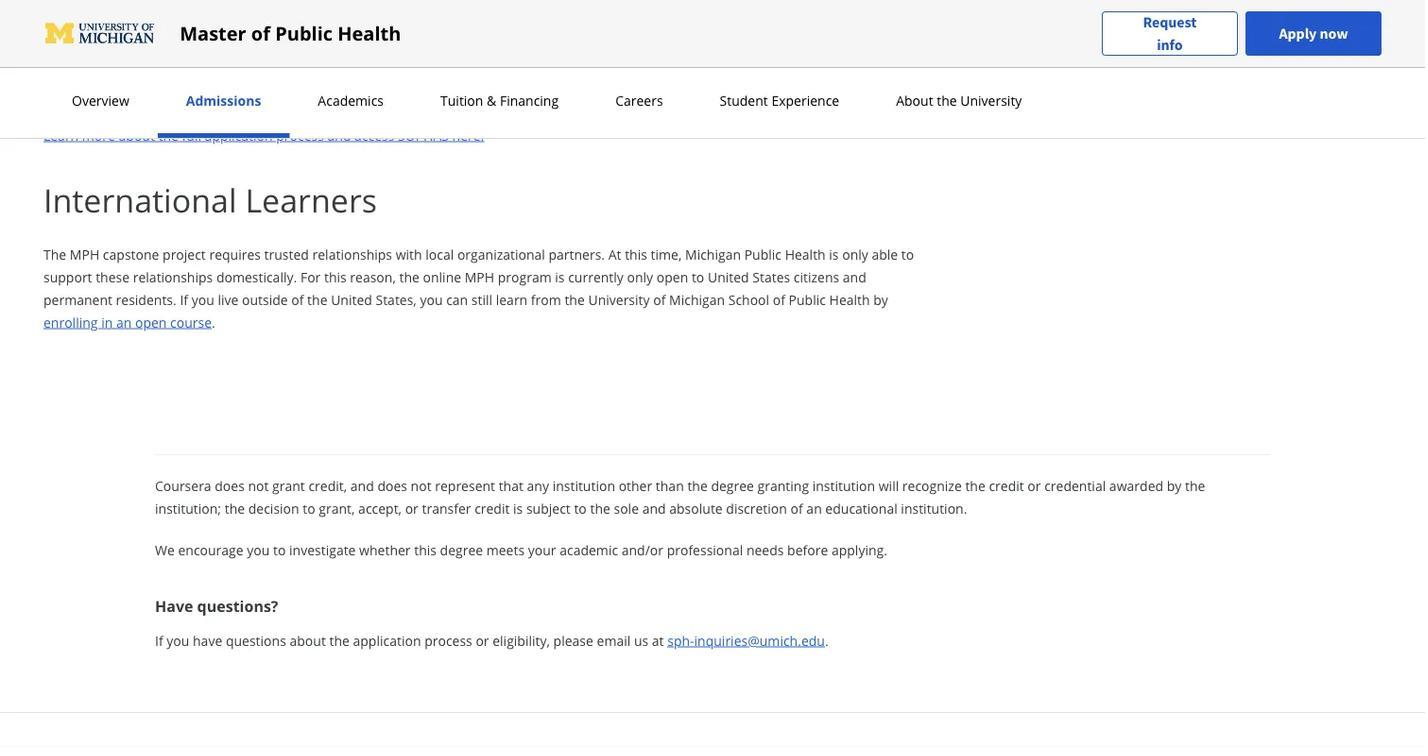 Task type: describe. For each thing, give the bounding box(es) containing it.
course
[[170, 313, 212, 331]]

1 institution from the left
[[553, 477, 615, 495]]

more for about
[[82, 126, 115, 144]]

detailed
[[104, 20, 154, 38]]

enrolling
[[43, 313, 98, 331]]

investigate
[[289, 541, 356, 559]]

local
[[426, 245, 454, 263]]

0 vertical spatial application
[[205, 126, 273, 144]]

institution.
[[901, 500, 968, 518]]

granting
[[758, 477, 809, 495]]

about the university link
[[891, 92, 1028, 110]]

any
[[865, 62, 889, 80]]

1 horizontal spatial application
[[353, 632, 421, 650]]

1 horizontal spatial before
[[788, 541, 828, 559]]

the mph capstone project requires trusted relationships with local organizational partners. at this time, michigan public health is only able to support these relationships domestically. for this reason, the online mph program is currently only open to united states citizens and permanent residents. if you live outside of the united states, you can still learn from the university of michigan school of public health by enrolling in an open course .
[[43, 245, 914, 331]]

awarded
[[1110, 477, 1164, 495]]

of down time,
[[653, 291, 666, 309]]

learn more about the full application process and access sophas here. link
[[43, 126, 484, 144]]

view
[[280, 20, 308, 38]]

0 vertical spatial master
[[180, 20, 246, 46]]

apply now
[[1280, 24, 1349, 43]]

credential
[[1045, 477, 1106, 495]]

grant,
[[319, 500, 355, 518]]

questions?
[[197, 597, 278, 617]]

financing
[[500, 92, 559, 110]]

info
[[1157, 35, 1183, 54]]

2 institution from the left
[[813, 477, 876, 495]]

0 vertical spatial this
[[625, 245, 648, 263]]

organizational
[[457, 245, 545, 263]]

now
[[1320, 24, 1349, 43]]

for inside the mph capstone project requires trusted relationships with local organizational partners. at this time, michigan public health is only able to support these relationships domestically. for this reason, the online mph program is currently only open to united states citizens and permanent residents. if you live outside of the united states, you can still learn from the university of michigan school of public health by enrolling in an open course .
[[301, 268, 321, 286]]

. inside the mph capstone project requires trusted relationships with local organizational partners. at this time, michigan public health is only able to support these relationships domestically. for this reason, the online mph program is currently only open to united states citizens and permanent residents. if you live outside of the united states, you can still learn from the university of michigan school of public health by enrolling in an open course .
[[212, 313, 215, 331]]

here.
[[452, 126, 484, 144]]

by inside the mph capstone project requires trusted relationships with local organizational partners. at this time, michigan public health is only able to support these relationships domestically. for this reason, the online mph program is currently only open to united states citizens and permanent residents. if you live outside of the united states, you can still learn from the university of michigan school of public health by enrolling in an open course .
[[874, 291, 889, 309]]

are
[[374, 62, 394, 80]]

0 horizontal spatial process
[[276, 126, 324, 144]]

careers
[[616, 92, 663, 110]]

enrolling in an open course link
[[43, 313, 212, 331]]

health down master of public health
[[267, 62, 307, 80]]

the left full
[[158, 126, 179, 144]]

service.
[[815, 62, 862, 80]]

0 horizontal spatial about
[[119, 126, 155, 144]]

health up are
[[338, 20, 401, 46]]

international
[[43, 178, 237, 222]]

1 vertical spatial mph
[[465, 268, 495, 286]]

university of michigan image
[[43, 18, 157, 49]]

sophas
[[398, 126, 449, 144]]

states,
[[376, 291, 417, 309]]

public up programs
[[275, 20, 333, 46]]

partners.
[[549, 245, 605, 263]]

residential
[[196, 85, 261, 103]]

have
[[193, 632, 222, 650]]

1 horizontal spatial is
[[555, 268, 565, 286]]

master of public health
[[180, 20, 401, 46]]

collected
[[398, 62, 453, 80]]

1 horizontal spatial this
[[414, 541, 437, 559]]

by inside coursera does not grant credit, and does not represent that any institution other than the degree granting institution will recognize the credit or credential awarded by the institution; the decision to grant, accept, or transfer credit is subject to the sole and absolute discretion of an educational institution.
[[1167, 477, 1182, 495]]

the right "about"
[[937, 92, 957, 110]]

program,
[[333, 85, 390, 103]]

a
[[185, 85, 192, 103]]

1 horizontal spatial only
[[843, 245, 869, 263]]

overview
[[72, 92, 129, 110]]

outside
[[242, 291, 288, 309]]

1 vertical spatial relationships
[[133, 268, 213, 286]]

at
[[652, 632, 664, 650]]

0 horizontal spatial please
[[237, 20, 277, 38]]

0 vertical spatial united
[[708, 268, 749, 286]]

your
[[528, 541, 556, 559]]

programs
[[311, 62, 371, 80]]

absolute
[[670, 500, 723, 518]]

admissions link
[[180, 92, 267, 110]]

applications
[[43, 62, 119, 80]]

1 vertical spatial please
[[554, 632, 594, 650]]

full
[[182, 126, 201, 144]]

questions
[[226, 632, 286, 650]]

to down "decision"
[[273, 541, 286, 559]]

program
[[498, 268, 552, 286]]

learn
[[43, 126, 79, 144]]

0 vertical spatial or
[[1028, 477, 1041, 495]]

1 does from the left
[[215, 477, 245, 495]]

meets
[[487, 541, 525, 559]]

0 horizontal spatial united
[[331, 291, 372, 309]]

university inside the mph capstone project requires trusted relationships with local organizational partners. at this time, michigan public health is only able to support these relationships domestically. for this reason, the online mph program is currently only open to united states citizens and permanent residents. if you live outside of the united states, you can still learn from the university of michigan school of public health by enrolling in an open course .
[[588, 291, 650, 309]]

1 vertical spatial michigan
[[669, 291, 725, 309]]

0 vertical spatial university
[[961, 92, 1022, 110]]

applying
[[113, 85, 165, 103]]

able
[[872, 245, 898, 263]]

to left 'states' at the right of the page
[[692, 268, 705, 286]]

you down "decision"
[[247, 541, 270, 559]]

email
[[597, 632, 631, 650]]

experience
[[772, 92, 840, 110]]

to left &
[[464, 85, 477, 103]]

and inside the mph capstone project requires trusted relationships with local organizational partners. at this time, michigan public health is only able to support these relationships domestically. for this reason, the online mph program is currently only open to united states citizens and permanent residents. if you live outside of the united states, you can still learn from the university of michigan school of public health by enrolling in an open course .
[[843, 268, 867, 286]]

domestically.
[[216, 268, 297, 286]]

reason,
[[350, 268, 396, 286]]

have questions?
[[155, 597, 278, 617]]

any
[[527, 477, 549, 495]]

tuition & financing link
[[435, 92, 565, 110]]

schools
[[591, 62, 638, 80]]

about
[[896, 92, 934, 110]]

1 not from the left
[[248, 477, 269, 495]]

of down 'states' at the right of the page
[[773, 291, 786, 309]]

before inside applications to our master of public health programs are collected through sophas, the schools of public health application service. any individuals applying to a residential and online program, if admitted to both, must choose one before matriculation.
[[625, 85, 666, 103]]

learn more about the full application process and access sophas here.
[[43, 126, 484, 144]]

than
[[656, 477, 684, 495]]

apply now button
[[1246, 11, 1382, 56]]

represent
[[435, 477, 495, 495]]

needs
[[747, 541, 784, 559]]

with
[[396, 245, 422, 263]]

careers link
[[610, 92, 669, 110]]

credit,
[[309, 477, 347, 495]]

0 vertical spatial for
[[43, 20, 64, 38]]

in
[[101, 313, 113, 331]]

accept,
[[358, 500, 402, 518]]

health up citizens
[[785, 245, 826, 263]]

decision
[[248, 500, 299, 518]]

time,
[[651, 245, 682, 263]]

the inside applications to our master of public health programs are collected through sophas, the schools of public health application service. any individuals applying to a residential and online program, if admitted to both, must choose one before matriculation.
[[567, 62, 587, 80]]

can
[[446, 291, 468, 309]]

about the university
[[896, 92, 1022, 110]]

student experience
[[720, 92, 840, 110]]

information,
[[157, 20, 233, 38]]

is inside coursera does not grant credit, and does not represent that any institution other than the degree granting institution will recognize the credit or credential awarded by the institution; the decision to grant, accept, or transfer credit is subject to the sole and absolute discretion of an educational institution.
[[513, 500, 523, 518]]

student experience link
[[714, 92, 845, 110]]

1 vertical spatial if
[[155, 632, 163, 650]]

recognize
[[903, 477, 962, 495]]

eligibility,
[[493, 632, 550, 650]]

will
[[879, 477, 899, 495]]



Task type: vqa. For each thing, say whether or not it's contained in the screenshot.
"course"
yes



Task type: locate. For each thing, give the bounding box(es) containing it.
coursera
[[155, 477, 211, 495]]

request info button
[[1102, 11, 1238, 56]]

about
[[119, 126, 155, 144], [290, 632, 326, 650]]

relationships
[[312, 245, 392, 263], [133, 268, 213, 286]]

if down have
[[155, 632, 163, 650]]

overview link
[[66, 92, 135, 110]]

does up accept,
[[378, 477, 407, 495]]

apply
[[1280, 24, 1317, 43]]

requires
[[209, 245, 261, 263]]

not up "decision"
[[248, 477, 269, 495]]

1 vertical spatial application
[[353, 632, 421, 650]]

or right accept,
[[405, 500, 419, 518]]

1 horizontal spatial our
[[311, 20, 333, 38]]

an inside the mph capstone project requires trusted relationships with local organizational partners. at this time, michigan public health is only able to support these relationships domestically. for this reason, the online mph program is currently only open to united states citizens and permanent residents. if you live outside of the united states, you can still learn from the university of michigan school of public health by enrolling in an open course .
[[116, 313, 132, 331]]

michigan right time,
[[685, 245, 741, 263]]

request
[[1143, 13, 1197, 32]]

you
[[192, 291, 214, 309], [420, 291, 443, 309], [247, 541, 270, 559], [167, 632, 189, 650]]

1 horizontal spatial mph
[[465, 268, 495, 286]]

0 horizontal spatial .
[[212, 313, 215, 331]]

of
[[251, 20, 270, 46], [210, 62, 222, 80], [641, 62, 654, 80], [291, 291, 304, 309], [653, 291, 666, 309], [773, 291, 786, 309], [791, 500, 803, 518]]

2 vertical spatial is
[[513, 500, 523, 518]]

educational
[[826, 500, 898, 518]]

admissions
[[186, 92, 261, 110]]

1 vertical spatial for
[[301, 268, 321, 286]]

1 vertical spatial online
[[423, 268, 461, 286]]

one
[[598, 85, 622, 103]]

is up from
[[555, 268, 565, 286]]

the left the sole
[[590, 500, 611, 518]]

capstone
[[103, 245, 159, 263]]

if up course at the left of the page
[[180, 291, 188, 309]]

to up applying
[[122, 62, 135, 80]]

1 horizontal spatial about
[[290, 632, 326, 650]]

1 horizontal spatial an
[[807, 500, 822, 518]]

public
[[275, 20, 333, 46], [226, 62, 263, 80], [657, 62, 695, 80], [745, 245, 782, 263], [789, 291, 826, 309]]

more up applications
[[67, 20, 100, 38]]

and/or
[[622, 541, 664, 559]]

through
[[456, 62, 506, 80]]

is up citizens
[[829, 245, 839, 263]]

applications to our master of public health programs are collected through sophas, the schools of public health application service. any individuals applying to a residential and online program, if admitted to both, must choose one before matriculation.
[[43, 62, 889, 103]]

the left "decision"
[[225, 500, 245, 518]]

0 vertical spatial if
[[180, 291, 188, 309]]

university right "about"
[[961, 92, 1022, 110]]

of down "granting"
[[791, 500, 803, 518]]

0 horizontal spatial or
[[405, 500, 419, 518]]

0 vertical spatial by
[[874, 291, 889, 309]]

before right one at the left of page
[[625, 85, 666, 103]]

before right needs
[[788, 541, 828, 559]]

1 vertical spatial united
[[331, 291, 372, 309]]

institution
[[553, 477, 615, 495], [813, 477, 876, 495]]

you left have
[[167, 632, 189, 650]]

1 horizontal spatial if
[[180, 291, 188, 309]]

1 vertical spatial our
[[138, 62, 160, 80]]

we encourage you to investigate whether this degree meets your academic and/or professional needs before applying.
[[155, 541, 888, 559]]

our up applying
[[138, 62, 160, 80]]

of inside coursera does not grant credit, and does not represent that any institution other than the degree granting institution will recognize the credit or credential awarded by the institution; the decision to grant, accept, or transfer credit is subject to the sole and absolute discretion of an educational institution.
[[791, 500, 803, 518]]

1 horizontal spatial please
[[554, 632, 594, 650]]

international learners
[[43, 178, 377, 222]]

online inside the mph capstone project requires trusted relationships with local organizational partners. at this time, michigan public health is only able to support these relationships domestically. for this reason, the online mph program is currently only open to united states citizens and permanent residents. if you live outside of the united states, you can still learn from the university of michigan school of public health by enrolling in an open course .
[[423, 268, 461, 286]]

this right 'whether'
[[414, 541, 437, 559]]

the right recognize
[[966, 477, 986, 495]]

and up accept,
[[351, 477, 374, 495]]

of up careers link
[[641, 62, 654, 80]]

to left grant,
[[303, 500, 315, 518]]

united down the reason,
[[331, 291, 372, 309]]

an right in
[[116, 313, 132, 331]]

0 horizontal spatial if
[[155, 632, 163, 650]]

at
[[609, 245, 622, 263]]

public up residential
[[226, 62, 263, 80]]

master
[[180, 20, 246, 46], [163, 62, 207, 80]]

permanent
[[43, 291, 112, 309]]

1 horizontal spatial united
[[708, 268, 749, 286]]

both,
[[480, 85, 512, 103]]

admitted
[[405, 85, 461, 103]]

by right awarded
[[1167, 477, 1182, 495]]

1 vertical spatial process
[[425, 632, 472, 650]]

to right able
[[902, 245, 914, 263]]

health down citizens
[[830, 291, 870, 309]]

0 horizontal spatial only
[[627, 268, 653, 286]]

.
[[212, 313, 215, 331], [825, 632, 829, 650]]

1 vertical spatial university
[[588, 291, 650, 309]]

0 horizontal spatial an
[[116, 313, 132, 331]]

an inside coursera does not grant credit, and does not represent that any institution other than the degree granting institution will recognize the credit or credential awarded by the institution; the decision to grant, accept, or transfer credit is subject to the sole and absolute discretion of an educational institution.
[[807, 500, 822, 518]]

school
[[729, 291, 770, 309]]

1 horizontal spatial does
[[378, 477, 407, 495]]

of right outside on the left top of the page
[[291, 291, 304, 309]]

0 horizontal spatial online
[[291, 85, 329, 103]]

our inside applications to our master of public health programs are collected through sophas, the schools of public health application service. any individuals applying to a residential and online program, if admitted to both, must choose one before matriculation.
[[138, 62, 160, 80]]

master inside applications to our master of public health programs are collected through sophas, the schools of public health application service. any individuals applying to a residential and online program, if admitted to both, must choose one before matriculation.
[[163, 62, 207, 80]]

live
[[218, 291, 239, 309]]

2 horizontal spatial this
[[625, 245, 648, 263]]

1 horizontal spatial .
[[825, 632, 829, 650]]

that
[[499, 477, 524, 495]]

the right from
[[565, 291, 585, 309]]

0 vertical spatial online
[[291, 85, 329, 103]]

1 horizontal spatial for
[[301, 268, 321, 286]]

&
[[487, 92, 497, 110]]

0 vertical spatial more
[[67, 20, 100, 38]]

our
[[311, 20, 333, 38], [138, 62, 160, 80]]

open down residents.
[[135, 313, 167, 331]]

application down "admissions"
[[205, 126, 273, 144]]

and
[[264, 85, 288, 103], [328, 126, 351, 144], [843, 268, 867, 286], [351, 477, 374, 495], [643, 500, 666, 518]]

0 vertical spatial mph
[[70, 245, 99, 263]]

about right questions
[[290, 632, 326, 650]]

not
[[248, 477, 269, 495], [411, 477, 432, 495]]

sole
[[614, 500, 639, 518]]

about down applying
[[119, 126, 155, 144]]

0 vertical spatial process
[[276, 126, 324, 144]]

0 vertical spatial please
[[237, 20, 277, 38]]

0 horizontal spatial mph
[[70, 245, 99, 263]]

1 vertical spatial .
[[825, 632, 829, 650]]

credit down that
[[475, 500, 510, 518]]

for more detailed information, please view our requirements
[[43, 20, 423, 38]]

1 vertical spatial by
[[1167, 477, 1182, 495]]

more down overview
[[82, 126, 115, 144]]

sophas,
[[509, 62, 564, 80]]

choose
[[551, 85, 595, 103]]

1 horizontal spatial online
[[423, 268, 461, 286]]

0 vertical spatial credit
[[989, 477, 1025, 495]]

0 horizontal spatial our
[[138, 62, 160, 80]]

you left live
[[192, 291, 214, 309]]

learn
[[496, 291, 528, 309]]

2 horizontal spatial or
[[1028, 477, 1041, 495]]

0 vertical spatial degree
[[711, 477, 754, 495]]

this left the reason,
[[324, 268, 347, 286]]

project
[[163, 245, 206, 263]]

us
[[634, 632, 649, 650]]

application
[[205, 126, 273, 144], [353, 632, 421, 650]]

2 vertical spatial this
[[414, 541, 437, 559]]

please
[[237, 20, 277, 38], [554, 632, 594, 650]]

institution up educational
[[813, 477, 876, 495]]

for down trusted
[[301, 268, 321, 286]]

does right coursera
[[215, 477, 245, 495]]

degree left meets
[[440, 541, 483, 559]]

0 vertical spatial before
[[625, 85, 666, 103]]

from
[[531, 291, 561, 309]]

mph up support
[[70, 245, 99, 263]]

1 vertical spatial only
[[627, 268, 653, 286]]

tuition
[[441, 92, 483, 110]]

1 horizontal spatial credit
[[989, 477, 1025, 495]]

sph-inquiries@umich.edu link
[[668, 632, 825, 650]]

1 horizontal spatial institution
[[813, 477, 876, 495]]

0 vertical spatial only
[[843, 245, 869, 263]]

academic
[[560, 541, 618, 559]]

more
[[67, 20, 100, 38], [82, 126, 115, 144]]

sph-
[[668, 632, 694, 650]]

mph up "still"
[[465, 268, 495, 286]]

subject
[[527, 500, 571, 518]]

1 horizontal spatial open
[[657, 268, 689, 286]]

0 vertical spatial is
[[829, 245, 839, 263]]

of left view
[[251, 20, 270, 46]]

process left eligibility,
[[425, 632, 472, 650]]

1 vertical spatial credit
[[475, 500, 510, 518]]

online down programs
[[291, 85, 329, 103]]

trusted
[[264, 245, 309, 263]]

0 horizontal spatial relationships
[[133, 268, 213, 286]]

the down with
[[399, 268, 420, 286]]

the up choose
[[567, 62, 587, 80]]

whether
[[359, 541, 411, 559]]

degree up discretion
[[711, 477, 754, 495]]

this right at
[[625, 245, 648, 263]]

the right outside on the left top of the page
[[307, 291, 328, 309]]

0 horizontal spatial this
[[324, 268, 347, 286]]

master up a
[[163, 62, 207, 80]]

0 vertical spatial an
[[116, 313, 132, 331]]

open down time,
[[657, 268, 689, 286]]

degree inside coursera does not grant credit, and does not represent that any institution other than the degree granting institution will recognize the credit or credential awarded by the institution; the decision to grant, accept, or transfer credit is subject to the sole and absolute discretion of an educational institution.
[[711, 477, 754, 495]]

1 vertical spatial open
[[135, 313, 167, 331]]

2 vertical spatial or
[[476, 632, 489, 650]]

or left eligibility,
[[476, 632, 489, 650]]

must
[[516, 85, 547, 103]]

the right questions
[[329, 632, 350, 650]]

0 horizontal spatial credit
[[475, 500, 510, 518]]

academics link
[[312, 92, 390, 110]]

only down time,
[[627, 268, 653, 286]]

more for detailed
[[67, 20, 100, 38]]

to right subject
[[574, 500, 587, 518]]

an down "granting"
[[807, 500, 822, 518]]

public down citizens
[[789, 291, 826, 309]]

1 vertical spatial an
[[807, 500, 822, 518]]

0 horizontal spatial before
[[625, 85, 666, 103]]

1 vertical spatial about
[[290, 632, 326, 650]]

1 horizontal spatial not
[[411, 477, 432, 495]]

the up absolute
[[688, 477, 708, 495]]

an
[[116, 313, 132, 331], [807, 500, 822, 518]]

only left able
[[843, 245, 869, 263]]

grant
[[272, 477, 305, 495]]

0 horizontal spatial does
[[215, 477, 245, 495]]

degree
[[711, 477, 754, 495], [440, 541, 483, 559]]

states
[[753, 268, 791, 286]]

support
[[43, 268, 92, 286]]

0 vertical spatial about
[[119, 126, 155, 144]]

and inside applications to our master of public health programs are collected through sophas, the schools of public health application service. any individuals applying to a residential and online program, if admitted to both, must choose one before matriculation.
[[264, 85, 288, 103]]

the right awarded
[[1186, 477, 1206, 495]]

of up residential
[[210, 62, 222, 80]]

0 horizontal spatial degree
[[440, 541, 483, 559]]

2 not from the left
[[411, 477, 432, 495]]

application
[[742, 62, 811, 80]]

by down able
[[874, 291, 889, 309]]

0 vertical spatial michigan
[[685, 245, 741, 263]]

1 horizontal spatial or
[[476, 632, 489, 650]]

tuition & financing
[[441, 92, 559, 110]]

0 horizontal spatial not
[[248, 477, 269, 495]]

by
[[874, 291, 889, 309], [1167, 477, 1182, 495]]

inquiries@umich.edu
[[694, 632, 825, 650]]

our right view
[[311, 20, 333, 38]]

0 vertical spatial relationships
[[312, 245, 392, 263]]

0 vertical spatial our
[[311, 20, 333, 38]]

and down than
[[643, 500, 666, 518]]

1 vertical spatial or
[[405, 500, 419, 518]]

application down 'whether'
[[353, 632, 421, 650]]

please left the email
[[554, 632, 594, 650]]

michigan
[[685, 245, 741, 263], [669, 291, 725, 309]]

public up matriculation.
[[657, 62, 695, 80]]

0 horizontal spatial institution
[[553, 477, 615, 495]]

master up residential
[[180, 20, 246, 46]]

0 horizontal spatial for
[[43, 20, 64, 38]]

to left a
[[169, 85, 182, 103]]

you left can
[[420, 291, 443, 309]]

or
[[1028, 477, 1041, 495], [405, 500, 419, 518], [476, 632, 489, 650]]

please left view
[[237, 20, 277, 38]]

1 vertical spatial is
[[555, 268, 565, 286]]

1 vertical spatial before
[[788, 541, 828, 559]]

not up transfer
[[411, 477, 432, 495]]

institution;
[[155, 500, 221, 518]]

for
[[43, 20, 64, 38], [301, 268, 321, 286]]

1 horizontal spatial process
[[425, 632, 472, 650]]

and left the 'access'
[[328, 126, 351, 144]]

online down local
[[423, 268, 461, 286]]

0 horizontal spatial university
[[588, 291, 650, 309]]

1 vertical spatial this
[[324, 268, 347, 286]]

open
[[657, 268, 689, 286], [135, 313, 167, 331]]

public up 'states' at the right of the page
[[745, 245, 782, 263]]

to
[[122, 62, 135, 80], [169, 85, 182, 103], [464, 85, 477, 103], [902, 245, 914, 263], [692, 268, 705, 286], [303, 500, 315, 518], [574, 500, 587, 518], [273, 541, 286, 559]]

michigan left school
[[669, 291, 725, 309]]

credit left credential
[[989, 477, 1025, 495]]

relationships down project at the left top of page
[[133, 268, 213, 286]]

relationships up the reason,
[[312, 245, 392, 263]]

process down academics link on the left of page
[[276, 126, 324, 144]]

health up matriculation.
[[698, 62, 739, 80]]

1 horizontal spatial university
[[961, 92, 1022, 110]]

or left credential
[[1028, 477, 1041, 495]]

transfer
[[422, 500, 471, 518]]

university down currently
[[588, 291, 650, 309]]

1 vertical spatial degree
[[440, 541, 483, 559]]

online inside applications to our master of public health programs are collected through sophas, the schools of public health application service. any individuals applying to a residential and online program, if admitted to both, must choose one before matriculation.
[[291, 85, 329, 103]]

0 horizontal spatial open
[[135, 313, 167, 331]]

if inside the mph capstone project requires trusted relationships with local organizational partners. at this time, michigan public health is only able to support these relationships domestically. for this reason, the online mph program is currently only open to united states citizens and permanent residents. if you live outside of the united states, you can still learn from the university of michigan school of public health by enrolling in an open course .
[[180, 291, 188, 309]]

1 vertical spatial master
[[163, 62, 207, 80]]

university
[[961, 92, 1022, 110], [588, 291, 650, 309]]

1 horizontal spatial by
[[1167, 477, 1182, 495]]

2 does from the left
[[378, 477, 407, 495]]

0 horizontal spatial application
[[205, 126, 273, 144]]

1 vertical spatial more
[[82, 126, 115, 144]]

and right citizens
[[843, 268, 867, 286]]



